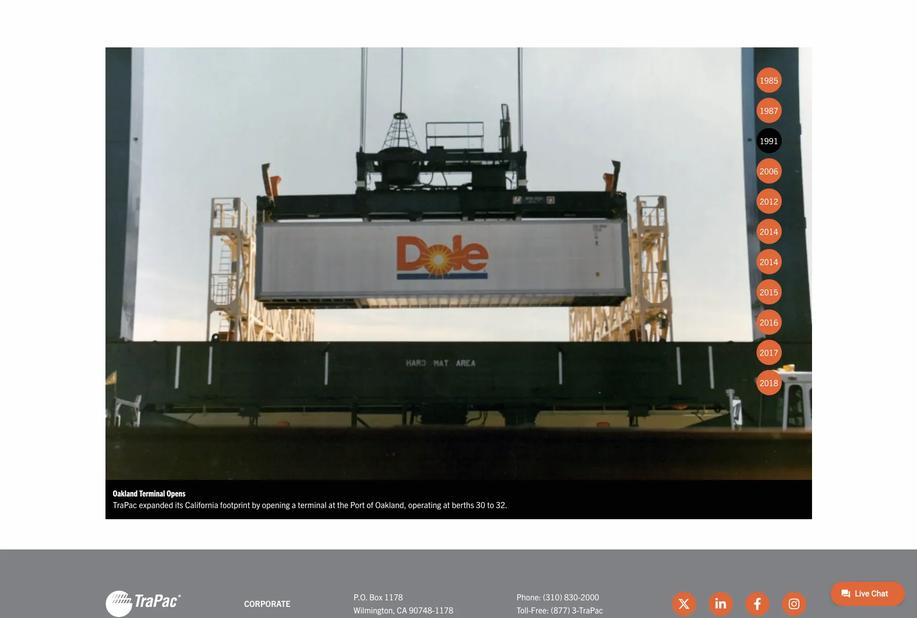 Task type: vqa. For each thing, say whether or not it's contained in the screenshot.
1st 2014 from the bottom of the page
yes



Task type: locate. For each thing, give the bounding box(es) containing it.
its
[[175, 500, 183, 510]]

2 2014 from the top
[[760, 257, 778, 267]]

1178 right 'ca' at the left of page
[[435, 606, 453, 616]]

1 at from the left
[[329, 500, 335, 510]]

by
[[252, 500, 260, 510]]

1 horizontal spatial trapac
[[579, 606, 603, 616]]

at
[[329, 500, 335, 510], [443, 500, 450, 510]]

2014 down 2012
[[760, 226, 778, 237]]

1 horizontal spatial at
[[443, 500, 450, 510]]

terminal
[[298, 500, 327, 510]]

berths
[[452, 500, 474, 510]]

at left the berths
[[443, 500, 450, 510]]

2014
[[760, 226, 778, 237], [760, 257, 778, 267]]

1 2014 from the top
[[760, 226, 778, 237]]

a
[[292, 500, 296, 510]]

0 vertical spatial 1178
[[384, 593, 403, 603]]

(310)
[[543, 593, 562, 603]]

2014 up 2015
[[760, 257, 778, 267]]

phone:
[[517, 593, 541, 603]]

footer
[[0, 550, 917, 619]]

toll-
[[517, 606, 531, 616]]

trapac
[[113, 500, 137, 510], [579, 606, 603, 616]]

30
[[476, 500, 485, 510]]

1 vertical spatial 1178
[[435, 606, 453, 616]]

opens
[[167, 489, 185, 499]]

0 vertical spatial trapac
[[113, 500, 137, 510]]

trapac down oakland
[[113, 500, 137, 510]]

1991
[[760, 136, 778, 146]]

1 horizontal spatial 1178
[[435, 606, 453, 616]]

1178 up 'ca' at the left of page
[[384, 593, 403, 603]]

90748-
[[409, 606, 435, 616]]

0 horizontal spatial at
[[329, 500, 335, 510]]

phone: (310) 830-2000 toll-free: (877) 3-trapac
[[517, 593, 603, 616]]

trapac down 2000
[[579, 606, 603, 616]]

1 vertical spatial 2014
[[760, 257, 778, 267]]

1 vertical spatial trapac
[[579, 606, 603, 616]]

0 vertical spatial 2014
[[760, 226, 778, 237]]

2016
[[760, 317, 778, 327]]

at left the
[[329, 500, 335, 510]]

footer containing p.o. box 1178
[[0, 550, 917, 619]]

1178
[[384, 593, 403, 603], [435, 606, 453, 616]]

ca
[[397, 606, 407, 616]]

wilmington,
[[354, 606, 395, 616]]

2018
[[760, 378, 778, 388]]

32.
[[496, 500, 508, 510]]

0 horizontal spatial trapac
[[113, 500, 137, 510]]



Task type: describe. For each thing, give the bounding box(es) containing it.
of
[[367, 500, 373, 510]]

oakland
[[113, 489, 138, 499]]

3-
[[572, 606, 579, 616]]

2006
[[760, 166, 778, 176]]

corporate
[[244, 599, 290, 609]]

oakland,
[[375, 500, 406, 510]]

1987
[[760, 105, 778, 115]]

the
[[337, 500, 349, 510]]

oakland terminal opens trapac expanded its california footprint by opening a terminal at the port of oakland, operating at berths 30 to 32.
[[113, 489, 508, 510]]

corporate image
[[105, 591, 181, 619]]

port
[[350, 500, 365, 510]]

california
[[185, 500, 218, 510]]

opening
[[262, 500, 290, 510]]

terminal
[[139, 489, 165, 499]]

1985
[[760, 75, 778, 85]]

2015
[[760, 287, 778, 297]]

2017
[[760, 348, 778, 358]]

trapac inside phone: (310) 830-2000 toll-free: (877) 3-trapac
[[579, 606, 603, 616]]

2000
[[581, 593, 599, 603]]

operating
[[408, 500, 441, 510]]

0 horizontal spatial 1178
[[384, 593, 403, 603]]

expanded
[[139, 500, 173, 510]]

830-
[[564, 593, 581, 603]]

p.o. box 1178 wilmington, ca 90748-1178
[[354, 593, 453, 616]]

trapac inside oakland terminal opens trapac expanded its california footprint by opening a terminal at the port of oakland, operating at berths 30 to 32.
[[113, 500, 137, 510]]

footprint
[[220, 500, 250, 510]]

(877)
[[551, 606, 570, 616]]

2012
[[760, 196, 778, 206]]

to
[[487, 500, 494, 510]]

p.o.
[[354, 593, 368, 603]]

free:
[[531, 606, 549, 616]]

box
[[369, 593, 383, 603]]

2 at from the left
[[443, 500, 450, 510]]



